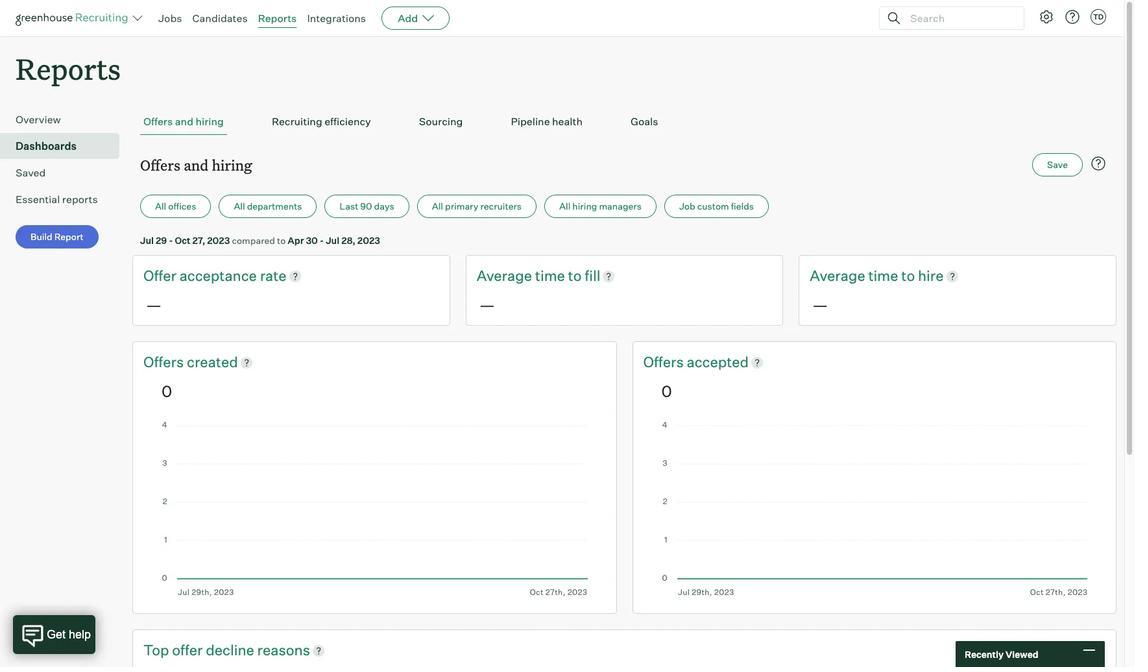 Task type: describe. For each thing, give the bounding box(es) containing it.
1 vertical spatial and
[[184, 155, 209, 175]]

saved
[[16, 166, 46, 179]]

recruiters
[[481, 201, 522, 212]]

reports link
[[258, 12, 297, 25]]

last 90 days button
[[325, 195, 409, 218]]

save
[[1048, 159, 1069, 170]]

hire link
[[919, 266, 944, 286]]

viewed
[[1006, 649, 1039, 660]]

top link
[[143, 641, 172, 661]]

1 2023 from the left
[[207, 235, 230, 246]]

pipeline health
[[511, 115, 583, 128]]

28,
[[342, 235, 356, 246]]

td
[[1094, 12, 1104, 21]]

Search text field
[[908, 9, 1013, 28]]

offers link for accepted
[[644, 352, 687, 372]]

offices
[[168, 201, 196, 212]]

jobs link
[[158, 12, 182, 25]]

days
[[374, 201, 395, 212]]

average time to for hire
[[810, 267, 919, 284]]

average for hire
[[810, 267, 866, 284]]

xychart image for accepted
[[662, 422, 1088, 597]]

offers and hiring inside 'offers and hiring' button
[[143, 115, 224, 128]]

time link for fill
[[535, 266, 568, 286]]

candidates link
[[192, 12, 248, 25]]

time for hire
[[869, 267, 899, 284]]

all for all primary recruiters
[[432, 201, 443, 212]]

essential reports
[[16, 193, 98, 206]]

acceptance
[[180, 267, 257, 284]]

0 horizontal spatial to
[[277, 235, 286, 246]]

1 — from the left
[[146, 295, 162, 315]]

primary
[[445, 201, 479, 212]]

reports
[[62, 193, 98, 206]]

offers and hiring button
[[140, 109, 227, 135]]

all departments
[[234, 201, 302, 212]]

offer
[[172, 641, 203, 659]]

top
[[143, 641, 169, 659]]

report
[[54, 231, 84, 242]]

recently
[[965, 649, 1004, 660]]

job
[[680, 201, 696, 212]]

jul 29 - oct 27, 2023 compared to apr 30 - jul 28, 2023
[[140, 235, 380, 246]]

created
[[187, 353, 238, 371]]

last
[[340, 201, 359, 212]]

all offices
[[155, 201, 196, 212]]

dashboards link
[[16, 138, 114, 154]]

faq image
[[1091, 156, 1107, 172]]

90
[[361, 201, 372, 212]]

efficiency
[[325, 115, 371, 128]]

jobs
[[158, 12, 182, 25]]

recently viewed
[[965, 649, 1039, 660]]

all primary recruiters
[[432, 201, 522, 212]]

— for fill
[[480, 295, 495, 315]]

average link for fill
[[477, 266, 535, 286]]

rate link
[[260, 266, 287, 286]]

offers link for created
[[143, 352, 187, 372]]

add button
[[382, 6, 450, 30]]

rate
[[260, 267, 287, 284]]

and inside button
[[175, 115, 193, 128]]

created link
[[187, 352, 238, 372]]

reasons link
[[257, 641, 310, 661]]

job custom fields button
[[665, 195, 769, 218]]

acceptance link
[[180, 266, 260, 286]]

all for all hiring managers
[[560, 201, 571, 212]]

sourcing
[[419, 115, 463, 128]]

overview link
[[16, 112, 114, 127]]

managers
[[599, 201, 642, 212]]

essential
[[16, 193, 60, 206]]

recruiting
[[272, 115, 322, 128]]

all primary recruiters button
[[417, 195, 537, 218]]

fill
[[585, 267, 601, 284]]

recruiting efficiency button
[[269, 109, 374, 135]]

2 jul from the left
[[326, 235, 340, 246]]

build
[[31, 231, 52, 242]]

apr
[[288, 235, 304, 246]]

essential reports link
[[16, 192, 114, 207]]

departments
[[247, 201, 302, 212]]

offer
[[143, 267, 177, 284]]

reasons
[[257, 641, 310, 659]]

goals
[[631, 115, 659, 128]]



Task type: vqa. For each thing, say whether or not it's contained in the screenshot.
"and" within Offers and hiring button
yes



Task type: locate. For each thing, give the bounding box(es) containing it.
greenhouse recruiting image
[[16, 10, 132, 26]]

offers and hiring
[[143, 115, 224, 128], [140, 155, 252, 175]]

custom
[[698, 201, 730, 212]]

time link for hire
[[869, 266, 902, 286]]

reports
[[258, 12, 297, 25], [16, 49, 121, 88]]

build report
[[31, 231, 84, 242]]

all inside all offices button
[[155, 201, 166, 212]]

accepted link
[[687, 352, 749, 372]]

time
[[535, 267, 565, 284], [869, 267, 899, 284]]

hire
[[919, 267, 944, 284]]

0 horizontal spatial —
[[146, 295, 162, 315]]

1 vertical spatial reports
[[16, 49, 121, 88]]

2 vertical spatial hiring
[[573, 201, 597, 212]]

0 horizontal spatial jul
[[140, 235, 154, 246]]

1 offers link from the left
[[143, 352, 187, 372]]

hiring inside button
[[573, 201, 597, 212]]

all hiring managers
[[560, 201, 642, 212]]

1 horizontal spatial average link
[[810, 266, 869, 286]]

2 horizontal spatial to
[[902, 267, 915, 284]]

0 horizontal spatial reports
[[16, 49, 121, 88]]

all for all offices
[[155, 201, 166, 212]]

1 horizontal spatial jul
[[326, 235, 340, 246]]

offers
[[143, 115, 173, 128], [140, 155, 180, 175], [143, 353, 187, 371], [644, 353, 687, 371]]

2 2023 from the left
[[358, 235, 380, 246]]

1 horizontal spatial reports
[[258, 12, 297, 25]]

0 vertical spatial offers and hiring
[[143, 115, 224, 128]]

1 average link from the left
[[477, 266, 535, 286]]

candidates
[[192, 12, 248, 25]]

0 horizontal spatial xychart image
[[162, 422, 588, 597]]

1 vertical spatial hiring
[[212, 155, 252, 175]]

oct
[[175, 235, 191, 246]]

all offices button
[[140, 195, 211, 218]]

— for hire
[[813, 295, 829, 315]]

all for all departments
[[234, 201, 245, 212]]

27,
[[192, 235, 205, 246]]

to link for fill
[[568, 266, 585, 286]]

1 average from the left
[[477, 267, 532, 284]]

last 90 days
[[340, 201, 395, 212]]

2 time link from the left
[[869, 266, 902, 286]]

all left primary
[[432, 201, 443, 212]]

0 vertical spatial reports
[[258, 12, 297, 25]]

all left managers
[[560, 201, 571, 212]]

1 - from the left
[[169, 235, 173, 246]]

all left 'departments'
[[234, 201, 245, 212]]

1 xychart image from the left
[[162, 422, 588, 597]]

average time to for fill
[[477, 267, 585, 284]]

1 horizontal spatial average time to
[[810, 267, 919, 284]]

2 offers link from the left
[[644, 352, 687, 372]]

- right 30
[[320, 235, 324, 246]]

to for fill
[[568, 267, 582, 284]]

all inside all primary recruiters button
[[432, 201, 443, 212]]

to left the apr
[[277, 235, 286, 246]]

top offer decline
[[143, 641, 257, 659]]

1 time link from the left
[[535, 266, 568, 286]]

average link for hire
[[810, 266, 869, 286]]

average time to
[[477, 267, 585, 284], [810, 267, 919, 284]]

1 time from the left
[[535, 267, 565, 284]]

1 horizontal spatial to link
[[902, 266, 919, 286]]

2023 right 28, on the top of the page
[[358, 235, 380, 246]]

to link
[[568, 266, 585, 286], [902, 266, 919, 286]]

2 0 from the left
[[662, 382, 672, 401]]

configure image
[[1039, 9, 1055, 25]]

—
[[146, 295, 162, 315], [480, 295, 495, 315], [813, 295, 829, 315]]

add
[[398, 12, 418, 25]]

2 to link from the left
[[902, 266, 919, 286]]

xychart image
[[162, 422, 588, 597], [662, 422, 1088, 597]]

1 horizontal spatial offers link
[[644, 352, 687, 372]]

30
[[306, 235, 318, 246]]

decline link
[[206, 641, 257, 661]]

build report button
[[16, 225, 98, 249]]

0 horizontal spatial average link
[[477, 266, 535, 286]]

0 for accepted
[[662, 382, 672, 401]]

job custom fields
[[680, 201, 754, 212]]

all inside all departments button
[[234, 201, 245, 212]]

1 horizontal spatial 0
[[662, 382, 672, 401]]

2 horizontal spatial —
[[813, 295, 829, 315]]

jul left 29
[[140, 235, 154, 246]]

1 horizontal spatial time
[[869, 267, 899, 284]]

1 vertical spatial offers and hiring
[[140, 155, 252, 175]]

compared
[[232, 235, 275, 246]]

fill link
[[585, 266, 601, 286]]

time link left fill link
[[535, 266, 568, 286]]

2 xychart image from the left
[[662, 422, 1088, 597]]

jul left 28, on the top of the page
[[326, 235, 340, 246]]

goals button
[[628, 109, 662, 135]]

saved link
[[16, 165, 114, 181]]

2 all from the left
[[234, 201, 245, 212]]

to for hire
[[902, 267, 915, 284]]

- right 29
[[169, 235, 173, 246]]

all departments button
[[219, 195, 317, 218]]

integrations link
[[307, 12, 366, 25]]

0 horizontal spatial time link
[[535, 266, 568, 286]]

time for fill
[[535, 267, 565, 284]]

0
[[162, 382, 172, 401], [662, 382, 672, 401]]

offers link
[[143, 352, 187, 372], [644, 352, 687, 372]]

0 vertical spatial hiring
[[196, 115, 224, 128]]

0 horizontal spatial 0
[[162, 382, 172, 401]]

save button
[[1033, 153, 1083, 177]]

time link left hire link
[[869, 266, 902, 286]]

fields
[[731, 201, 754, 212]]

pipeline health button
[[508, 109, 586, 135]]

xychart image for created
[[162, 422, 588, 597]]

0 horizontal spatial average time to
[[477, 267, 585, 284]]

time left 'fill'
[[535, 267, 565, 284]]

reports down greenhouse recruiting image
[[16, 49, 121, 88]]

0 horizontal spatial -
[[169, 235, 173, 246]]

time left hire
[[869, 267, 899, 284]]

2023 right 27,
[[207, 235, 230, 246]]

td button
[[1091, 9, 1107, 25]]

average for fill
[[477, 267, 532, 284]]

1 jul from the left
[[140, 235, 154, 246]]

2 time from the left
[[869, 267, 899, 284]]

all inside all hiring managers button
[[560, 201, 571, 212]]

1 all from the left
[[155, 201, 166, 212]]

3 — from the left
[[813, 295, 829, 315]]

to link for hire
[[902, 266, 919, 286]]

1 average time to from the left
[[477, 267, 585, 284]]

offer link
[[172, 641, 206, 661]]

29
[[156, 235, 167, 246]]

0 horizontal spatial to link
[[568, 266, 585, 286]]

offers inside 'offers and hiring' button
[[143, 115, 173, 128]]

-
[[169, 235, 173, 246], [320, 235, 324, 246]]

decline
[[206, 641, 254, 659]]

health
[[552, 115, 583, 128]]

offer acceptance
[[143, 267, 260, 284]]

0 for created
[[162, 382, 172, 401]]

hiring
[[196, 115, 224, 128], [212, 155, 252, 175], [573, 201, 597, 212]]

0 vertical spatial and
[[175, 115, 193, 128]]

1 to link from the left
[[568, 266, 585, 286]]

2 average time to from the left
[[810, 267, 919, 284]]

all left offices
[[155, 201, 166, 212]]

tab list
[[140, 109, 1109, 135]]

all hiring managers button
[[545, 195, 657, 218]]

reports right candidates
[[258, 12, 297, 25]]

overview
[[16, 113, 61, 126]]

recruiting efficiency
[[272, 115, 371, 128]]

1 horizontal spatial to
[[568, 267, 582, 284]]

0 horizontal spatial 2023
[[207, 235, 230, 246]]

integrations
[[307, 12, 366, 25]]

offer link
[[143, 266, 180, 286]]

2 average link from the left
[[810, 266, 869, 286]]

accepted
[[687, 353, 749, 371]]

1 horizontal spatial —
[[480, 295, 495, 315]]

2023
[[207, 235, 230, 246], [358, 235, 380, 246]]

2 — from the left
[[480, 295, 495, 315]]

4 all from the left
[[560, 201, 571, 212]]

hiring inside button
[[196, 115, 224, 128]]

0 horizontal spatial time
[[535, 267, 565, 284]]

2 - from the left
[[320, 235, 324, 246]]

and
[[175, 115, 193, 128], [184, 155, 209, 175]]

3 all from the left
[[432, 201, 443, 212]]

all
[[155, 201, 166, 212], [234, 201, 245, 212], [432, 201, 443, 212], [560, 201, 571, 212]]

1 horizontal spatial time link
[[869, 266, 902, 286]]

to left 'fill'
[[568, 267, 582, 284]]

1 horizontal spatial -
[[320, 235, 324, 246]]

0 horizontal spatial average
[[477, 267, 532, 284]]

tab list containing offers and hiring
[[140, 109, 1109, 135]]

1 horizontal spatial average
[[810, 267, 866, 284]]

0 horizontal spatial offers link
[[143, 352, 187, 372]]

2 average from the left
[[810, 267, 866, 284]]

sourcing button
[[416, 109, 466, 135]]

1 0 from the left
[[162, 382, 172, 401]]

td button
[[1089, 6, 1109, 27]]

1 horizontal spatial xychart image
[[662, 422, 1088, 597]]

1 horizontal spatial 2023
[[358, 235, 380, 246]]

pipeline
[[511, 115, 550, 128]]

to left hire
[[902, 267, 915, 284]]

dashboards
[[16, 140, 77, 153]]

average link
[[477, 266, 535, 286], [810, 266, 869, 286]]



